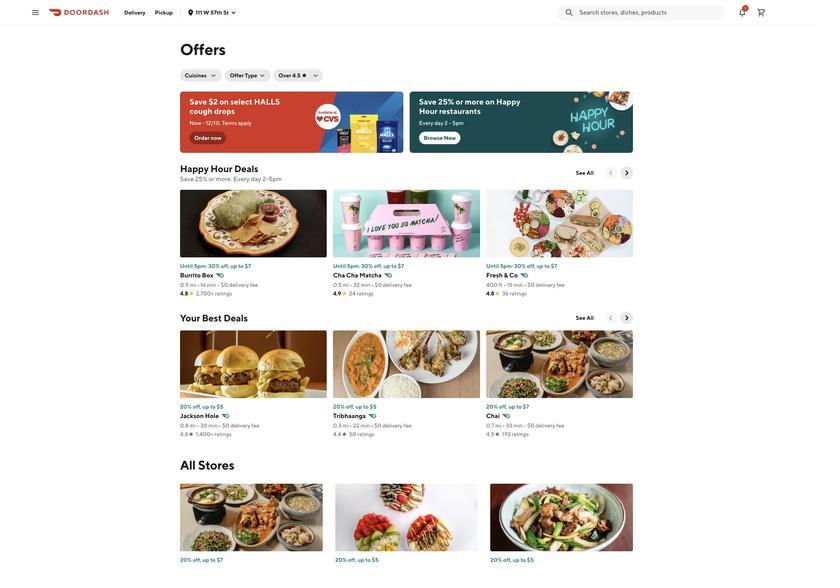 Task type: describe. For each thing, give the bounding box(es) containing it.
jackson hole
[[180, 412, 219, 420]]

type
[[245, 72, 257, 79]]

$2
[[209, 97, 218, 106]]

2 vertical spatial all
[[180, 458, 196, 473]]

order now button
[[190, 132, 226, 144]]

• up 193 ratings
[[524, 423, 526, 429]]

min right the 33
[[513, 423, 523, 429]]

every day 2 - 5pm
[[419, 120, 464, 126]]

cuisines button
[[180, 69, 222, 82]]

all for chai
[[587, 315, 594, 321]]

min for &
[[514, 282, 523, 288]]

193
[[502, 431, 511, 438]]

2 20% off, up to $5 link from the left
[[490, 556, 633, 567]]

delivery button
[[120, 6, 150, 19]]

ratings for cha
[[357, 291, 374, 297]]

offer type button
[[225, 69, 271, 82]]

more.
[[216, 175, 232, 183]]

30
[[200, 423, 207, 429]]

box
[[202, 272, 213, 279]]

193 ratings
[[502, 431, 529, 438]]

fresh & co
[[486, 272, 518, 279]]

ft
[[499, 282, 503, 288]]

hour inside happy hour deals save 25% or more. every day 2-5pm
[[211, 163, 232, 174]]

offer type
[[230, 72, 257, 79]]

fee for hole
[[251, 423, 260, 429]]

now - 12/10. terms apply
[[190, 120, 252, 126]]

0.5 mi • 16 min • $0 delivery fee
[[180, 282, 258, 288]]

terms
[[222, 120, 237, 126]]

hour inside save 25% or more on happy hour restaurants
[[419, 107, 438, 116]]

mi right 0.3 on the bottom left
[[343, 423, 349, 429]]

over 4.5
[[279, 72, 301, 79]]

$0 for &
[[528, 282, 535, 288]]

offers
[[180, 40, 226, 59]]

your
[[180, 313, 200, 324]]

all for fresh & co
[[587, 170, 594, 176]]

ratings for hole
[[215, 431, 232, 438]]

2,700+ ratings
[[196, 291, 232, 297]]

save inside happy hour deals save 25% or more. every day 2-5pm
[[180, 175, 194, 183]]

fresh
[[486, 272, 503, 279]]

$0 for cha
[[375, 282, 382, 288]]

min for hole
[[208, 423, 218, 429]]

mi for cha
[[343, 282, 349, 288]]

36 ratings
[[502, 291, 527, 297]]

or inside happy hour deals save 25% or more. every day 2-5pm
[[209, 175, 215, 183]]

• up 1,400+ ratings
[[219, 423, 221, 429]]

16
[[200, 282, 206, 288]]

best
[[202, 313, 222, 324]]

deals for best
[[224, 313, 248, 324]]

min for box
[[207, 282, 216, 288]]

fee for box
[[250, 282, 258, 288]]

min for cha
[[361, 282, 370, 288]]

until 5pm: 30% off, up to $7 for burrito box
[[180, 263, 251, 269]]

all stores
[[180, 458, 234, 473]]

50 ratings
[[349, 431, 375, 438]]

previous button of carousel image for chai
[[607, 314, 615, 322]]

111
[[196, 9, 202, 16]]

• up 2,700+ ratings
[[217, 282, 220, 288]]

• up 50 ratings
[[371, 423, 373, 429]]

halls
[[254, 97, 280, 106]]

50
[[349, 431, 356, 438]]

400 ft • 15 min • $0 delivery fee
[[486, 282, 565, 288]]

until 5pm: 30% off, up to $7 for cha cha matcha
[[333, 263, 404, 269]]

24 ratings
[[349, 291, 374, 297]]

fee for cha
[[404, 282, 412, 288]]

1,400+
[[196, 431, 213, 438]]

1 vertical spatial 20% off, up to $7
[[180, 557, 223, 563]]

2-
[[262, 175, 269, 183]]

0 vertical spatial 20% off, up to $7
[[486, 404, 529, 410]]

jackson
[[180, 412, 204, 420]]

• up 24
[[350, 282, 352, 288]]

drops
[[214, 107, 235, 116]]

restaurants
[[439, 107, 481, 116]]

$0 for hole
[[222, 423, 229, 429]]

1,400+ ratings
[[196, 431, 232, 438]]

Store search: begin typing to search for stores available on DoorDash text field
[[580, 8, 720, 17]]

save for save $2 on select halls cough drops
[[190, 97, 207, 106]]

$7 for cha cha matcha
[[398, 263, 404, 269]]

25% inside save 25% or more on happy hour restaurants
[[438, 97, 454, 106]]

33
[[506, 423, 512, 429]]

delivery for cha
[[383, 282, 403, 288]]

cough
[[190, 107, 212, 116]]

• left the 33
[[503, 423, 505, 429]]

12/10.
[[206, 120, 221, 126]]

mi for burrito
[[190, 282, 196, 288]]

more
[[465, 97, 484, 106]]

111 w 57th st button
[[188, 9, 237, 16]]

until for fresh
[[486, 263, 499, 269]]

hole
[[205, 412, 219, 420]]

over 4.5 button
[[274, 69, 323, 82]]

$7 for fresh & co
[[551, 263, 557, 269]]

4.9
[[333, 291, 341, 297]]

delivery
[[124, 9, 146, 16]]

browse now
[[424, 135, 456, 141]]

15
[[507, 282, 513, 288]]

delivery for hole
[[231, 423, 250, 429]]

every inside happy hour deals save 25% or more. every day 2-5pm
[[233, 175, 250, 183]]

0 items, open order cart image
[[757, 8, 766, 17]]

save for save 25% or more on happy hour restaurants
[[419, 97, 437, 106]]

see all for chai
[[576, 315, 594, 321]]

1 - from the left
[[202, 120, 205, 126]]

save 25% or more on happy hour restaurants
[[419, 97, 520, 116]]

0.3 mi • 22 min • $0 delivery fee
[[333, 423, 412, 429]]

24
[[349, 291, 356, 297]]

• up 36 ratings at bottom
[[524, 282, 526, 288]]

ratings for &
[[510, 291, 527, 297]]

deals for hour
[[234, 163, 258, 174]]

1 horizontal spatial day
[[434, 120, 444, 126]]

30% for burrito box
[[208, 263, 220, 269]]

over
[[279, 72, 291, 79]]

chai
[[486, 412, 500, 420]]

burrito box
[[180, 272, 213, 279]]

matcha
[[360, 272, 382, 279]]



Task type: vqa. For each thing, say whether or not it's contained in the screenshot.
M.A.C corresponding to M.A.C Chestnut Lip Pencil (0.05 oz) $18.00 $24.00
no



Task type: locate. For each thing, give the bounding box(es) containing it.
notification bell image
[[738, 8, 747, 17]]

ratings
[[215, 291, 232, 297], [357, 291, 374, 297], [510, 291, 527, 297], [215, 431, 232, 438], [358, 431, 375, 438], [512, 431, 529, 438]]

0 horizontal spatial on
[[220, 97, 229, 106]]

1 horizontal spatial cha
[[346, 272, 358, 279]]

now
[[211, 135, 222, 141]]

mi right 0.7
[[495, 423, 502, 429]]

$0 up 50 ratings
[[374, 423, 382, 429]]

$0 up 2,700+ ratings
[[221, 282, 228, 288]]

• right ft on the right of page
[[504, 282, 506, 288]]

save up cough
[[190, 97, 207, 106]]

0.5 for burrito box
[[180, 282, 189, 288]]

1 vertical spatial previous button of carousel image
[[607, 314, 615, 322]]

2 4.4 from the left
[[333, 431, 341, 438]]

• left "16"
[[197, 282, 199, 288]]

20%
[[180, 404, 192, 410], [333, 404, 345, 410], [486, 404, 498, 410], [180, 557, 192, 563], [335, 557, 347, 563], [490, 557, 502, 563]]

$0 up 193 ratings
[[527, 423, 534, 429]]

delivery for box
[[229, 282, 249, 288]]

1 vertical spatial see
[[576, 315, 586, 321]]

5pm:
[[194, 263, 207, 269], [347, 263, 360, 269], [500, 263, 513, 269]]

cha cha matcha
[[333, 272, 382, 279]]

4.4 down 0.8 in the bottom of the page
[[180, 431, 188, 438]]

$7
[[245, 263, 251, 269], [398, 263, 404, 269], [551, 263, 557, 269], [523, 404, 529, 410], [217, 557, 223, 563]]

1 vertical spatial all
[[587, 315, 594, 321]]

25% left "more."
[[195, 175, 207, 183]]

1 vertical spatial see all
[[576, 315, 594, 321]]

30% up matcha
[[361, 263, 373, 269]]

2 0.5 from the left
[[333, 282, 342, 288]]

1 horizontal spatial until 5pm: 30% off, up to $7
[[333, 263, 404, 269]]

4.4 for jackson hole
[[180, 431, 188, 438]]

2 on from the left
[[485, 97, 495, 106]]

0 vertical spatial previous button of carousel image
[[607, 169, 615, 177]]

4.5 down 0.7
[[486, 431, 494, 438]]

previous button of carousel image for fresh & co
[[607, 169, 615, 177]]

ratings down 0.5 mi • 22 min • $0 delivery fee
[[357, 291, 374, 297]]

3 until 5pm: 30% off, up to $7 from the left
[[486, 263, 557, 269]]

1 horizontal spatial 30%
[[361, 263, 373, 269]]

3 until from the left
[[486, 263, 499, 269]]

on right the more
[[485, 97, 495, 106]]

0 horizontal spatial 0.5
[[180, 282, 189, 288]]

min up 24 ratings
[[361, 282, 370, 288]]

or left "more."
[[209, 175, 215, 183]]

1 horizontal spatial 5pm:
[[347, 263, 360, 269]]

0 vertical spatial 25%
[[438, 97, 454, 106]]

browse
[[424, 135, 443, 141]]

day left 2-
[[251, 175, 261, 183]]

1 horizontal spatial -
[[449, 120, 451, 126]]

0 vertical spatial 5pm
[[452, 120, 464, 126]]

0 vertical spatial happy
[[496, 97, 520, 106]]

0 horizontal spatial 20% off, up to $5 link
[[335, 556, 478, 567]]

0 vertical spatial every
[[419, 120, 433, 126]]

1 until from the left
[[180, 263, 193, 269]]

until for cha
[[333, 263, 346, 269]]

2 4.8 from the left
[[486, 291, 494, 297]]

ratings down 0.7 mi • 33 min • $0 delivery fee
[[512, 431, 529, 438]]

see
[[576, 170, 586, 176], [576, 315, 586, 321]]

1 horizontal spatial until
[[333, 263, 346, 269]]

3 5pm: from the left
[[500, 263, 513, 269]]

happy inside happy hour deals save 25% or more. every day 2-5pm
[[180, 163, 209, 174]]

fee
[[250, 282, 258, 288], [404, 282, 412, 288], [557, 282, 565, 288], [251, 423, 260, 429], [404, 423, 412, 429], [556, 423, 565, 429]]

0 vertical spatial see
[[576, 170, 586, 176]]

5pm
[[452, 120, 464, 126], [269, 175, 282, 183]]

2 previous button of carousel image from the top
[[607, 314, 615, 322]]

min up 50 ratings
[[361, 423, 370, 429]]

2 see all from the top
[[576, 315, 594, 321]]

cha up 4.9
[[333, 272, 345, 279]]

1 5pm: from the left
[[194, 263, 207, 269]]

w
[[203, 9, 209, 16]]

25%
[[438, 97, 454, 106], [195, 175, 207, 183]]

22 up 50 at the left of the page
[[353, 423, 359, 429]]

$5
[[217, 404, 223, 410], [370, 404, 377, 410], [372, 557, 379, 563], [527, 557, 534, 563]]

0 horizontal spatial until
[[180, 263, 193, 269]]

1 previous button of carousel image from the top
[[607, 169, 615, 177]]

2 5pm: from the left
[[347, 263, 360, 269]]

0 horizontal spatial 20% off, up to $7
[[180, 557, 223, 563]]

cha left matcha
[[346, 272, 358, 279]]

1 vertical spatial deals
[[224, 313, 248, 324]]

burrito
[[180, 272, 201, 279]]

deals
[[234, 163, 258, 174], [224, 313, 248, 324]]

20% off, up to $5
[[180, 404, 223, 410], [333, 404, 377, 410], [335, 557, 379, 563], [490, 557, 534, 563]]

min up 1,400+ ratings
[[208, 423, 218, 429]]

0 horizontal spatial 4.5
[[292, 72, 301, 79]]

0 horizontal spatial every
[[233, 175, 250, 183]]

4.8
[[180, 291, 188, 297], [486, 291, 494, 297]]

1 vertical spatial happy
[[180, 163, 209, 174]]

every right "more."
[[233, 175, 250, 183]]

every up browse at the top right of the page
[[419, 120, 433, 126]]

to inside the 20% off, up to $7 link
[[210, 557, 216, 563]]

1 vertical spatial every
[[233, 175, 250, 183]]

20% off, up to $7 link
[[180, 556, 323, 567]]

on inside save $2 on select halls cough drops
[[220, 97, 229, 106]]

see for fresh & co
[[576, 170, 586, 176]]

2 see from the top
[[576, 315, 586, 321]]

1 vertical spatial next button of carousel image
[[623, 314, 631, 322]]

open menu image
[[31, 8, 40, 17]]

0 vertical spatial 4.5
[[292, 72, 301, 79]]

0 horizontal spatial 30%
[[208, 263, 220, 269]]

2 next button of carousel image from the top
[[623, 314, 631, 322]]

stores
[[198, 458, 234, 473]]

22 for cha cha matcha
[[354, 282, 360, 288]]

now down 2
[[444, 135, 456, 141]]

0.5 up 4.9
[[333, 282, 342, 288]]

browse now button
[[419, 132, 461, 144]]

1 horizontal spatial 25%
[[438, 97, 454, 106]]

1 horizontal spatial on
[[485, 97, 495, 106]]

up
[[230, 263, 237, 269], [384, 263, 390, 269], [537, 263, 543, 269], [202, 404, 209, 410], [356, 404, 362, 410], [509, 404, 515, 410], [202, 557, 209, 563], [358, 557, 364, 563], [513, 557, 519, 563]]

see all for fresh & co
[[576, 170, 594, 176]]

0 vertical spatial see all
[[576, 170, 594, 176]]

1 horizontal spatial 4.8
[[486, 291, 494, 297]]

until for burrito
[[180, 263, 193, 269]]

0 vertical spatial or
[[456, 97, 463, 106]]

0 vertical spatial all
[[587, 170, 594, 176]]

4.8 down 'burrito'
[[180, 291, 188, 297]]

or
[[456, 97, 463, 106], [209, 175, 215, 183]]

4.5 inside over 4.5 button
[[292, 72, 301, 79]]

22 for tribhaanga
[[353, 423, 359, 429]]

57th
[[210, 9, 222, 16]]

0.7 mi • 33 min • $0 delivery fee
[[486, 423, 565, 429]]

400
[[486, 282, 497, 288]]

5pm: for &
[[500, 263, 513, 269]]

next button of carousel image
[[623, 169, 631, 177], [623, 314, 631, 322]]

every
[[419, 120, 433, 126], [233, 175, 250, 183]]

tribhaanga
[[333, 412, 366, 420]]

until up fresh
[[486, 263, 499, 269]]

20% off, up to $7
[[486, 404, 529, 410], [180, 557, 223, 563]]

30% up co
[[514, 263, 526, 269]]

0 horizontal spatial happy
[[180, 163, 209, 174]]

2
[[445, 120, 448, 126]]

0 vertical spatial 22
[[354, 282, 360, 288]]

•
[[197, 282, 199, 288], [217, 282, 220, 288], [350, 282, 352, 288], [371, 282, 374, 288], [504, 282, 506, 288], [524, 282, 526, 288], [197, 423, 199, 429], [219, 423, 221, 429], [350, 423, 352, 429], [371, 423, 373, 429], [503, 423, 505, 429], [524, 423, 526, 429]]

• down matcha
[[371, 282, 374, 288]]

mi down "cha cha matcha"
[[343, 282, 349, 288]]

happy inside save 25% or more on happy hour restaurants
[[496, 97, 520, 106]]

on
[[220, 97, 229, 106], [485, 97, 495, 106]]

2 horizontal spatial until
[[486, 263, 499, 269]]

0.5 down 'burrito'
[[180, 282, 189, 288]]

st
[[223, 9, 229, 16]]

1 horizontal spatial happy
[[496, 97, 520, 106]]

mi down 'burrito'
[[190, 282, 196, 288]]

happy right the more
[[496, 97, 520, 106]]

happy hour deals save 25% or more. every day 2-5pm
[[180, 163, 282, 183]]

order now
[[194, 135, 222, 141]]

5pm: up the burrito box
[[194, 263, 207, 269]]

0 vertical spatial next button of carousel image
[[623, 169, 631, 177]]

2 horizontal spatial 5pm:
[[500, 263, 513, 269]]

see all
[[576, 170, 594, 176], [576, 315, 594, 321]]

1 see all link from the top
[[571, 167, 598, 179]]

hour up every day 2 - 5pm
[[419, 107, 438, 116]]

1 see from the top
[[576, 170, 586, 176]]

1 vertical spatial 5pm
[[269, 175, 282, 183]]

1 vertical spatial now
[[444, 135, 456, 141]]

4.8 for burrito box
[[180, 291, 188, 297]]

or inside save 25% or more on happy hour restaurants
[[456, 97, 463, 106]]

30% for cha cha matcha
[[361, 263, 373, 269]]

select
[[230, 97, 252, 106]]

see all link
[[571, 167, 598, 179], [571, 312, 598, 324]]

see for chai
[[576, 315, 586, 321]]

4.5 right 'over'
[[292, 72, 301, 79]]

1 vertical spatial 25%
[[195, 175, 207, 183]]

save
[[190, 97, 207, 106], [419, 97, 437, 106], [180, 175, 194, 183]]

30% up box at the left of page
[[208, 263, 220, 269]]

your best deals link
[[180, 312, 248, 324]]

1 30% from the left
[[208, 263, 220, 269]]

0.8 mi • 30 min • $0 delivery fee
[[180, 423, 260, 429]]

3 30% from the left
[[514, 263, 526, 269]]

2 see all link from the top
[[571, 312, 598, 324]]

0 horizontal spatial cha
[[333, 272, 345, 279]]

mi for jackson
[[190, 423, 196, 429]]

0 horizontal spatial 4.8
[[180, 291, 188, 297]]

delivery
[[229, 282, 249, 288], [383, 282, 403, 288], [536, 282, 556, 288], [231, 423, 250, 429], [383, 423, 402, 429], [536, 423, 555, 429]]

happy
[[496, 97, 520, 106], [180, 163, 209, 174]]

2 horizontal spatial 30%
[[514, 263, 526, 269]]

0.3
[[333, 423, 341, 429]]

1 horizontal spatial now
[[444, 135, 456, 141]]

• up 50 at the left of the page
[[350, 423, 352, 429]]

your best deals
[[180, 313, 248, 324]]

min right "16"
[[207, 282, 216, 288]]

ratings down 0.5 mi • 16 min • $0 delivery fee
[[215, 291, 232, 297]]

now inside button
[[444, 135, 456, 141]]

1 horizontal spatial hour
[[419, 107, 438, 116]]

1 vertical spatial or
[[209, 175, 215, 183]]

see all link for fresh & co
[[571, 167, 598, 179]]

5pm: up & on the top of the page
[[500, 263, 513, 269]]

0 vertical spatial deals
[[234, 163, 258, 174]]

order
[[194, 135, 210, 141]]

deals inside happy hour deals save 25% or more. every day 2-5pm
[[234, 163, 258, 174]]

$0 for box
[[221, 282, 228, 288]]

1 horizontal spatial 5pm
[[452, 120, 464, 126]]

0 horizontal spatial 5pm:
[[194, 263, 207, 269]]

day inside happy hour deals save 25% or more. every day 2-5pm
[[251, 175, 261, 183]]

2 until 5pm: 30% off, up to $7 from the left
[[333, 263, 404, 269]]

2 - from the left
[[449, 120, 451, 126]]

0 vertical spatial hour
[[419, 107, 438, 116]]

1 0.5 from the left
[[180, 282, 189, 288]]

until
[[180, 263, 193, 269], [333, 263, 346, 269], [486, 263, 499, 269]]

$0 right 15
[[528, 282, 535, 288]]

0 horizontal spatial -
[[202, 120, 205, 126]]

$7 for burrito box
[[245, 263, 251, 269]]

&
[[504, 272, 508, 279]]

0.5 mi • 22 min • $0 delivery fee
[[333, 282, 412, 288]]

0 horizontal spatial or
[[209, 175, 215, 183]]

$0 down matcha
[[375, 282, 382, 288]]

until 5pm: 30% off, up to $7 for fresh & co
[[486, 263, 557, 269]]

cha
[[333, 272, 345, 279], [346, 272, 358, 279]]

next button of carousel image for chai
[[623, 314, 631, 322]]

0 horizontal spatial day
[[251, 175, 261, 183]]

see all link for chai
[[571, 312, 598, 324]]

co
[[509, 272, 518, 279]]

- right 2
[[449, 120, 451, 126]]

pickup button
[[150, 6, 178, 19]]

$0 up 1,400+ ratings
[[222, 423, 229, 429]]

1 20% off, up to $5 link from the left
[[335, 556, 478, 567]]

1 horizontal spatial 20% off, up to $5 link
[[490, 556, 633, 567]]

1 horizontal spatial or
[[456, 97, 463, 106]]

until 5pm: 30% off, up to $7 up matcha
[[333, 263, 404, 269]]

22 up 24
[[354, 282, 360, 288]]

-
[[202, 120, 205, 126], [449, 120, 451, 126]]

0.8
[[180, 423, 189, 429]]

0 vertical spatial day
[[434, 120, 444, 126]]

offer
[[230, 72, 244, 79]]

previous button of carousel image
[[607, 169, 615, 177], [607, 314, 615, 322]]

1 horizontal spatial 4.4
[[333, 431, 341, 438]]

1 horizontal spatial 20% off, up to $7
[[486, 404, 529, 410]]

on up drops
[[220, 97, 229, 106]]

until 5pm: 30% off, up to $7
[[180, 263, 251, 269], [333, 263, 404, 269], [486, 263, 557, 269]]

1 until 5pm: 30% off, up to $7 from the left
[[180, 263, 251, 269]]

$0
[[221, 282, 228, 288], [375, 282, 382, 288], [528, 282, 535, 288], [222, 423, 229, 429], [374, 423, 382, 429], [527, 423, 534, 429]]

0 vertical spatial now
[[190, 120, 201, 126]]

36
[[502, 291, 509, 297]]

on inside save 25% or more on happy hour restaurants
[[485, 97, 495, 106]]

- left 12/10. on the left top
[[202, 120, 205, 126]]

0.5 for cha cha matcha
[[333, 282, 342, 288]]

0 horizontal spatial until 5pm: 30% off, up to $7
[[180, 263, 251, 269]]

5pm: up "cha cha matcha"
[[347, 263, 360, 269]]

fee for &
[[557, 282, 565, 288]]

0.7
[[486, 423, 494, 429]]

1 horizontal spatial every
[[419, 120, 433, 126]]

day left 2
[[434, 120, 444, 126]]

ratings for box
[[215, 291, 232, 297]]

ratings down 400 ft • 15 min • $0 delivery fee
[[510, 291, 527, 297]]

min
[[207, 282, 216, 288], [361, 282, 370, 288], [514, 282, 523, 288], [208, 423, 218, 429], [361, 423, 370, 429], [513, 423, 523, 429]]

1 next button of carousel image from the top
[[623, 169, 631, 177]]

save inside save $2 on select halls cough drops
[[190, 97, 207, 106]]

day
[[434, 120, 444, 126], [251, 175, 261, 183]]

5pm: for box
[[194, 263, 207, 269]]

4.4 down 0.3 on the bottom left
[[333, 431, 341, 438]]

pickup
[[155, 9, 173, 16]]

30% for fresh & co
[[514, 263, 526, 269]]

to
[[238, 263, 244, 269], [391, 263, 397, 269], [544, 263, 550, 269], [210, 404, 216, 410], [363, 404, 369, 410], [516, 404, 522, 410], [210, 557, 216, 563], [365, 557, 371, 563], [521, 557, 526, 563]]

1 cha from the left
[[333, 272, 345, 279]]

0 horizontal spatial hour
[[211, 163, 232, 174]]

1 4.8 from the left
[[180, 291, 188, 297]]

1 see all from the top
[[576, 170, 594, 176]]

until up "cha cha matcha"
[[333, 263, 346, 269]]

25% up "restaurants"
[[438, 97, 454, 106]]

30%
[[208, 263, 220, 269], [361, 263, 373, 269], [514, 263, 526, 269]]

min right 15
[[514, 282, 523, 288]]

1 vertical spatial day
[[251, 175, 261, 183]]

111 w 57th st
[[196, 9, 229, 16]]

next button of carousel image for fresh & co
[[623, 169, 631, 177]]

2,700+
[[196, 291, 214, 297]]

1 vertical spatial hour
[[211, 163, 232, 174]]

• left 30 at the left of page
[[197, 423, 199, 429]]

apply
[[238, 120, 252, 126]]

1 4.4 from the left
[[180, 431, 188, 438]]

2 until from the left
[[333, 263, 346, 269]]

4.8 down 400
[[486, 291, 494, 297]]

4.8 for fresh & co
[[486, 291, 494, 297]]

2 cha from the left
[[346, 272, 358, 279]]

0 horizontal spatial 25%
[[195, 175, 207, 183]]

delivery for &
[[536, 282, 556, 288]]

save $2 on select halls cough drops
[[190, 97, 280, 116]]

until 5pm: 30% off, up to $7 up box at the left of page
[[180, 263, 251, 269]]

save left "more."
[[180, 175, 194, 183]]

0 horizontal spatial 4.4
[[180, 431, 188, 438]]

1 vertical spatial see all link
[[571, 312, 598, 324]]

2 30% from the left
[[361, 263, 373, 269]]

until 5pm: 30% off, up to $7 up co
[[486, 263, 557, 269]]

ratings down 0.3 mi • 22 min • $0 delivery fee
[[358, 431, 375, 438]]

happy down the 'order'
[[180, 163, 209, 174]]

0 horizontal spatial now
[[190, 120, 201, 126]]

2 horizontal spatial until 5pm: 30% off, up to $7
[[486, 263, 557, 269]]

mi right 0.8 in the bottom of the page
[[190, 423, 196, 429]]

cuisines
[[185, 72, 207, 79]]

1 horizontal spatial 4.5
[[486, 431, 494, 438]]

1 vertical spatial 4.5
[[486, 431, 494, 438]]

ratings down '0.8 mi • 30 min • $0 delivery fee' in the bottom left of the page
[[215, 431, 232, 438]]

5pm: for cha
[[347, 263, 360, 269]]

hour up "more."
[[211, 163, 232, 174]]

1 horizontal spatial 0.5
[[333, 282, 342, 288]]

4.4 for tribhaanga
[[333, 431, 341, 438]]

1 vertical spatial 22
[[353, 423, 359, 429]]

save up every day 2 - 5pm
[[419, 97, 437, 106]]

or up "restaurants"
[[456, 97, 463, 106]]

0 vertical spatial see all link
[[571, 167, 598, 179]]

1 on from the left
[[220, 97, 229, 106]]

now down cough
[[190, 120, 201, 126]]

save inside save 25% or more on happy hour restaurants
[[419, 97, 437, 106]]

5pm inside happy hour deals save 25% or more. every day 2-5pm
[[269, 175, 282, 183]]

until up 'burrito'
[[180, 263, 193, 269]]

25% inside happy hour deals save 25% or more. every day 2-5pm
[[195, 175, 207, 183]]

1
[[745, 6, 746, 10]]

0 horizontal spatial 5pm
[[269, 175, 282, 183]]



